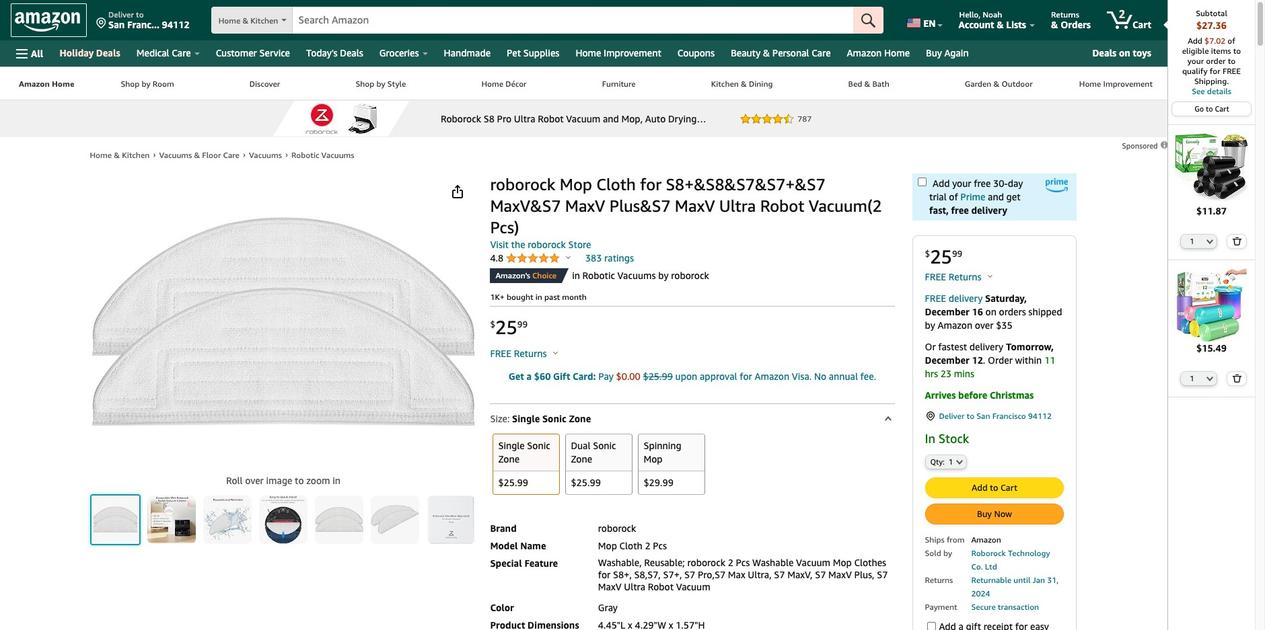 Task type: describe. For each thing, give the bounding box(es) containing it.
1 › from the left
[[153, 149, 156, 160]]

toys
[[1133, 47, 1152, 59]]

1 vertical spatial amazon home
[[19, 79, 74, 89]]

buy again
[[926, 47, 969, 59]]

coupons
[[678, 47, 715, 59]]

amazon image
[[15, 12, 80, 32]]

cart for go to cart
[[1215, 104, 1230, 113]]

holiday deals
[[60, 47, 120, 59]]

to up buy now
[[990, 483, 999, 494]]

deals on toys
[[1093, 47, 1152, 59]]

qualify
[[1183, 66, 1208, 76]]

shipping.
[[1195, 76, 1229, 86]]

23
[[941, 368, 952, 380]]

1 horizontal spatial free returns
[[925, 271, 984, 283]]

go
[[1195, 104, 1204, 113]]

free inside of eligible items to your order to qualify for free shipping.
[[1223, 66, 1241, 76]]

4 s7 from the left
[[877, 570, 888, 581]]

mop inside spinning mop
[[644, 454, 663, 465]]

model
[[490, 541, 518, 552]]

floor
[[202, 150, 221, 160]]

supplies
[[524, 47, 560, 59]]

details
[[1207, 86, 1232, 96]]

383 ratings
[[585, 252, 634, 264]]

amazon's choice
[[496, 271, 557, 281]]

0 horizontal spatial 2
[[645, 541, 651, 552]]

plus&s7
[[610, 197, 671, 215]]

pet
[[507, 47, 521, 59]]

beauty & personal care link
[[723, 44, 839, 63]]

month
[[562, 292, 587, 302]]

1 vertical spatial delivery
[[949, 293, 983, 304]]

december for saturday, december 16
[[925, 306, 970, 318]]

amazon up bed & bath link
[[847, 47, 882, 59]]

0 horizontal spatial 99
[[518, 319, 528, 330]]

. order within
[[983, 355, 1045, 366]]

1 vertical spatial popover image
[[553, 351, 558, 355]]

annual
[[829, 371, 858, 382]]

before
[[959, 390, 988, 401]]

mop cloth 2 pcs
[[598, 541, 667, 552]]

1 horizontal spatial improvement
[[1104, 79, 1153, 89]]

customer service link
[[208, 44, 298, 63]]

$7.02
[[1205, 36, 1226, 46]]

returns up the free delivery link
[[949, 271, 982, 283]]

saturday,
[[985, 293, 1027, 304]]

visit
[[490, 239, 509, 250]]

in stock
[[925, 431, 969, 446]]

roborock down roborock mop cloth for s8+&s8&s7&s7+&s7 maxv&s7 maxv plus&s7 maxv ultra robot vacuum(2 pcs) visit the roborock store
[[671, 270, 709, 281]]

to right go
[[1206, 104, 1213, 113]]

pet supplies
[[507, 47, 560, 59]]

for inside washable, reusable; roborock 2 pcs washable vacuum mop clothes for s8+, s8,s7, s7+, s7 pro,s7 max ultra, s7 maxv, s7 maxv plus, s7 maxv ultra robot vacuum
[[598, 570, 611, 581]]

by inside ships from amazon sold by
[[944, 549, 953, 559]]

ultra inside washable, reusable; roborock 2 pcs washable vacuum mop clothes for s8+, s8,s7, s7+, s7 pro,s7 max ultra, s7 maxv, s7 maxv plus, s7 maxv ultra robot vacuum
[[624, 582, 646, 593]]

account & lists
[[959, 19, 1027, 30]]

returns inside returns & orders
[[1051, 9, 1080, 20]]

4.8
[[490, 252, 506, 264]]

2 horizontal spatial $25.99
[[643, 371, 673, 382]]

Add to Cart submit
[[926, 479, 1063, 498]]

personal
[[773, 47, 809, 59]]

to right order
[[1228, 56, 1236, 66]]

care inside home & kitchen › vacuums & floor care › vacuums › robotic vacuums
[[223, 150, 240, 160]]

& for account & lists
[[997, 19, 1004, 30]]

add your free 30-day trial of
[[930, 178, 1023, 203]]

home & kitchen › vacuums & floor care › vacuums › robotic vacuums
[[90, 149, 354, 160]]

gray
[[598, 602, 618, 614]]

deals for holiday deals
[[96, 47, 120, 59]]

buy again link
[[918, 44, 977, 63]]

orders
[[1061, 19, 1091, 30]]

maxv up store
[[565, 197, 605, 215]]

to right items
[[1234, 46, 1241, 56]]

& for bed & bath
[[865, 79, 871, 89]]

service
[[259, 47, 290, 59]]

your inside of eligible items to your order to qualify for free shipping.
[[1188, 56, 1204, 66]]

get
[[509, 371, 524, 382]]

en link
[[899, 3, 949, 37]]

within
[[1015, 355, 1042, 366]]

cloth inside roborock mop cloth for s8+&s8&s7&s7+&s7 maxv&s7 maxv plus&s7 maxv ultra robot vacuum(2 pcs) visit the roborock store
[[597, 175, 636, 194]]

pcs)
[[490, 218, 519, 237]]

mop inside roborock mop cloth for s8+&s8&s7&s7+&s7 maxv&s7 maxv plus&s7 maxv ultra robot vacuum(2 pcs) visit the roborock store
[[560, 175, 592, 194]]

1 vertical spatial in
[[536, 292, 542, 302]]

popover image
[[988, 275, 993, 278]]

0 vertical spatial 25
[[930, 246, 952, 268]]

1k+ bought in past month
[[490, 292, 587, 302]]

hommaly 1.2 gallon 240 pcs small black trash bags, strong garbage bags, bathroom trash can bin liners unscented, mini plastic bags for office, waste basket liner, fit 3,4.5,6 liters, 0.5,0.8,1,1.2 gal image
[[1175, 131, 1249, 204]]

$25.99 for single sonic zone
[[498, 477, 528, 489]]

1 vertical spatial $ 25 99
[[490, 316, 528, 339]]

0 vertical spatial 99
[[952, 249, 963, 259]]

2 › from the left
[[243, 149, 246, 160]]

vacuum(2
[[809, 197, 882, 215]]

1 vertical spatial cloth
[[620, 541, 643, 552]]

francisco
[[993, 411, 1026, 421]]

washable, reusable; roborock 2 pcs washable vacuum mop clothes for s8+, s8,s7, s7+, s7 pro,s7 max ultra, s7 maxv, s7 maxv plus, s7 maxv ultra robot vacuum
[[598, 557, 888, 593]]

1 vertical spatial over
[[245, 475, 264, 487]]

add for add $7.02
[[1188, 36, 1203, 46]]

subtotal
[[1196, 8, 1228, 18]]

arrives before christmas
[[925, 390, 1034, 401]]

roborock mop cloth for s8+&s8&s7&s7+&s7 maxv&s7 maxv plus&s7 maxv ultra robot vacuum(2 pcs) visit the roborock store
[[490, 175, 882, 250]]

sonic for single sonic zone
[[527, 440, 550, 452]]

delete image
[[1233, 374, 1242, 383]]

$27.36
[[1197, 20, 1227, 31]]

3 deals from the left
[[1093, 47, 1117, 59]]

franc...
[[127, 19, 159, 30]]

s8+&s8&s7&s7+&s7
[[666, 175, 826, 194]]

1 horizontal spatial cart
[[1133, 19, 1152, 30]]

special feature
[[490, 558, 558, 569]]

room
[[153, 79, 174, 89]]

shop for shop by room
[[121, 79, 140, 89]]

1 horizontal spatial dropdown image
[[1207, 239, 1214, 244]]

home inside search box
[[219, 15, 240, 26]]

on orders shipped by amazon over $35
[[925, 306, 1063, 331]]

fee.
[[861, 371, 877, 382]]

roborock
[[972, 549, 1006, 559]]

payment
[[925, 603, 958, 613]]

until
[[1014, 576, 1031, 586]]

ultra inside roborock mop cloth for s8+&s8&s7&s7+&s7 maxv&s7 maxv plus&s7 maxv ultra robot vacuum(2 pcs) visit the roborock store
[[719, 197, 756, 215]]

for inside of eligible items to your order to qualify for free shipping.
[[1210, 66, 1221, 76]]

Add a gift receipt for easy returns checkbox
[[927, 623, 936, 631]]

en
[[924, 18, 936, 29]]

2 vertical spatial delivery
[[970, 341, 1004, 353]]

bed & bath link
[[811, 67, 927, 100]]

1 vertical spatial vacuum
[[676, 582, 711, 593]]

0 horizontal spatial $
[[490, 319, 495, 330]]

2 horizontal spatial care
[[812, 47, 831, 59]]

mop up washable,
[[598, 541, 617, 552]]

zone inside selected size is single sonic zone. tap to collapse. "element"
[[569, 413, 591, 425]]

december for tomorrow, december 12
[[925, 355, 970, 366]]

returnable until jan 31, 2024 button
[[972, 574, 1059, 599]]

prime link
[[961, 191, 986, 203]]

furniture
[[602, 79, 636, 89]]

0 vertical spatial home improvement link
[[568, 44, 670, 63]]

kitchen for home & kitchen › vacuums & floor care › vacuums › robotic vacuums
[[122, 150, 150, 160]]

3 s7 from the left
[[815, 570, 826, 581]]

11
[[1045, 355, 1056, 366]]

1 horizontal spatial amazon home
[[847, 47, 910, 59]]

free up or
[[925, 293, 947, 304]]

hello, noah
[[960, 9, 1003, 20]]

roborock up mop cloth 2 pcs
[[598, 523, 636, 534]]

s8,s7,
[[634, 570, 661, 581]]

1 vertical spatial home improvement
[[1080, 79, 1153, 89]]

1 vertical spatial 25
[[495, 316, 518, 339]]

roll
[[226, 475, 243, 487]]

of inside of eligible items to your order to qualify for free shipping.
[[1228, 36, 1236, 46]]

& for kitchen & dining
[[741, 79, 747, 89]]

free up the get
[[490, 348, 512, 359]]

items
[[1211, 46, 1232, 56]]

pet supplies link
[[499, 44, 568, 63]]

to down before
[[967, 411, 975, 421]]

sponsored
[[1122, 141, 1160, 150]]

1 horizontal spatial vacuum
[[796, 557, 831, 569]]

mop inside washable, reusable; roborock 2 pcs washable vacuum mop clothes for s8+, s8,s7, s7+, s7 pro,s7 max ultra, s7 maxv, s7 maxv plus, s7 maxv ultra robot vacuum
[[833, 557, 852, 569]]

coupons link
[[670, 44, 723, 63]]

of inside add your free 30-day trial of
[[949, 191, 958, 203]]

discover link
[[212, 67, 318, 100]]

Home & Kitchen search field
[[211, 7, 884, 35]]

0 vertical spatial $ 25 99
[[925, 246, 963, 268]]

no
[[814, 371, 827, 382]]

popover image inside 4.8 button
[[566, 256, 571, 259]]

and get fast, free delivery
[[930, 191, 1021, 216]]

deliver for san francisco 94112‌
[[939, 411, 965, 421]]

& for beauty & personal care
[[763, 47, 770, 59]]

kitchen & dining
[[711, 79, 773, 89]]

3 › from the left
[[285, 149, 288, 160]]

vacuums & floor care link
[[159, 150, 240, 160]]

amazon prime logo image
[[1046, 179, 1068, 193]]

pcs inside washable, reusable; roborock 2 pcs washable vacuum mop clothes for s8+, s8,s7, s7+, s7 pro,s7 max ultra, s7 maxv, s7 maxv plus, s7 maxv ultra robot vacuum
[[736, 557, 750, 569]]

go to cart link
[[1173, 102, 1251, 116]]

reusable;
[[644, 557, 685, 569]]

fast,
[[930, 205, 949, 216]]

store
[[569, 239, 591, 250]]

ships
[[925, 535, 945, 546]]

2 horizontal spatial kitchen
[[711, 79, 739, 89]]

tomorrow,
[[1006, 341, 1054, 353]]

roborock mop cloth for s8+&amp;s8&amp;s7&amp;s7+&amp;s7 maxv&amp;s7 maxv plus&amp;s7 maxv ultra robot vacuum(2 pcs) image
[[91, 216, 476, 426]]

home & kitchen
[[219, 15, 278, 26]]

0 horizontal spatial free returns button
[[490, 347, 558, 361]]

0 horizontal spatial in
[[333, 475, 341, 487]]

Buy Now submit
[[926, 505, 1063, 525]]

delete image
[[1233, 237, 1242, 245]]

1 horizontal spatial home improvement link
[[1071, 67, 1162, 100]]

secure
[[972, 603, 996, 613]]



Task type: vqa. For each thing, say whether or not it's contained in the screenshot.
bottom Cloth
yes



Task type: locate. For each thing, give the bounding box(es) containing it.
san inside deliver to san franc... 94112‌
[[108, 19, 125, 30]]

0 horizontal spatial robot
[[648, 582, 674, 593]]

robotic right vacuums link
[[291, 150, 319, 160]]

care right personal
[[812, 47, 831, 59]]

1 shop from the left
[[121, 79, 140, 89]]

sonic inside selected size is single sonic zone. tap to collapse. "element"
[[542, 413, 567, 425]]

improvement down deals on toys link
[[1104, 79, 1153, 89]]

today's deals
[[306, 47, 363, 59]]

of right $7.02
[[1228, 36, 1236, 46]]

0 vertical spatial december
[[925, 306, 970, 318]]

s7
[[685, 570, 696, 581], [774, 570, 785, 581], [815, 570, 826, 581], [877, 570, 888, 581]]

sonic right the dual
[[593, 440, 616, 452]]

improvement
[[604, 47, 662, 59], [1104, 79, 1153, 89]]

san down arrives before christmas
[[977, 411, 991, 421]]

1 vertical spatial improvement
[[1104, 79, 1153, 89]]

buy left now
[[977, 509, 992, 520]]

home improvement down deals on toys link
[[1080, 79, 1153, 89]]

0 vertical spatial in
[[572, 270, 580, 281]]

roborock technology co. ltd returns
[[925, 549, 1051, 586]]

groceries link
[[371, 44, 436, 63]]

by
[[142, 79, 151, 89], [377, 79, 385, 89], [658, 270, 669, 281], [925, 320, 936, 331], [944, 549, 953, 559]]

qty: 1
[[931, 458, 953, 467]]

on
[[1119, 47, 1131, 59], [986, 306, 997, 318]]

2 up deals on toys
[[1119, 7, 1126, 21]]

roborock up maxv&s7
[[490, 175, 556, 194]]

add inside navigation navigation
[[1188, 36, 1203, 46]]

returns up a at the left bottom of page
[[514, 348, 547, 359]]

free
[[1223, 66, 1241, 76], [925, 271, 947, 283], [925, 293, 947, 304], [490, 348, 512, 359]]

2 vertical spatial add
[[972, 483, 988, 494]]

cloth up washable,
[[620, 541, 643, 552]]

.
[[983, 355, 986, 366]]

zone up the dual
[[569, 413, 591, 425]]

secure transaction button
[[972, 601, 1039, 613]]

maxv down s8+,
[[598, 582, 622, 593]]

1 vertical spatial your
[[953, 178, 972, 189]]

free delivery
[[925, 293, 983, 304]]

0 horizontal spatial care
[[172, 47, 191, 59]]

& for returns & orders
[[1051, 19, 1058, 30]]

december inside saturday, december 16
[[925, 306, 970, 318]]

december down free delivery
[[925, 306, 970, 318]]

s7+,
[[663, 570, 682, 581]]

roborock technology co. ltd link
[[972, 549, 1051, 572]]

& for home & kitchen
[[243, 15, 249, 26]]

0 vertical spatial amazon home link
[[839, 44, 918, 63]]

& inside search box
[[243, 15, 249, 26]]

sonic inside single sonic zone
[[527, 440, 550, 452]]

1 deals from the left
[[96, 47, 120, 59]]

1 horizontal spatial san
[[977, 411, 991, 421]]

see
[[1192, 86, 1205, 96]]

dropdown image
[[1207, 239, 1214, 244], [957, 460, 963, 465]]

on right 16
[[986, 306, 997, 318]]

get
[[1007, 191, 1021, 203]]

amazon left visa.
[[755, 371, 790, 382]]

16
[[972, 306, 983, 318]]

1 vertical spatial 1
[[1190, 374, 1195, 383]]

on inside navigation
[[1119, 47, 1131, 59]]

roborock
[[490, 175, 556, 194], [528, 239, 566, 250], [671, 270, 709, 281], [598, 523, 636, 534], [688, 557, 726, 569]]

2 inside washable, reusable; roborock 2 pcs washable vacuum mop clothes for s8+, s8,s7, s7+, s7 pro,s7 max ultra, s7 maxv, s7 maxv plus, s7 maxv ultra robot vacuum
[[728, 557, 734, 569]]

buy now
[[977, 509, 1012, 520]]

home improvement link up furniture link
[[568, 44, 670, 63]]

shop by style
[[356, 79, 406, 89]]

94112‌ for san francisco 94112‌
[[1028, 411, 1052, 421]]

holiday deals link
[[51, 44, 128, 63]]

delivery up .
[[970, 341, 1004, 353]]

1 right qty:
[[949, 458, 953, 467]]

delivery inside and get fast, free delivery
[[972, 205, 1008, 216]]

care right medical
[[172, 47, 191, 59]]

handmade
[[444, 47, 491, 59]]

1 horizontal spatial $25.99
[[571, 477, 601, 489]]

0 horizontal spatial pcs
[[653, 541, 667, 552]]

1 horizontal spatial 99
[[952, 249, 963, 259]]

home
[[219, 15, 240, 26], [576, 47, 601, 59], [884, 47, 910, 59], [52, 79, 74, 89], [482, 79, 504, 89], [1080, 79, 1102, 89], [90, 150, 112, 160]]

free returns
[[925, 271, 984, 283], [490, 348, 549, 359]]

1 horizontal spatial ultra
[[719, 197, 756, 215]]

1 horizontal spatial on
[[1119, 47, 1131, 59]]

0 vertical spatial home improvement
[[576, 47, 662, 59]]

on inside on orders shipped by amazon over $35
[[986, 306, 997, 318]]

single down the size:
[[498, 440, 525, 452]]

over inside on orders shipped by amazon over $35
[[975, 320, 994, 331]]

ultra,
[[748, 570, 772, 581]]

sponsored link
[[1122, 139, 1170, 153]]

0 horizontal spatial vacuum
[[676, 582, 711, 593]]

pcs up reusable;
[[653, 541, 667, 552]]

0 horizontal spatial home improvement
[[576, 47, 662, 59]]

san for san franc... 94112‌
[[108, 19, 125, 30]]

roborock inside washable, reusable; roborock 2 pcs washable vacuum mop clothes for s8+, s8,s7, s7+, s7 pro,s7 max ultra, s7 maxv, s7 maxv plus, s7 maxv ultra robot vacuum
[[688, 557, 726, 569]]

1 horizontal spatial free
[[974, 178, 991, 189]]

0 vertical spatial delivery
[[972, 205, 1008, 216]]

› right "home & kitchen" link
[[153, 149, 156, 160]]

single
[[512, 413, 540, 425], [498, 440, 525, 452]]

2 shop from the left
[[356, 79, 375, 89]]

1.2 gallon/330pcs strong trash bags colorful clear garbage bags by teivio, bathroom trash can bin liners, small plastic bags for home office kitchen, multicolor image
[[1175, 268, 1249, 342]]

& inside 'link'
[[994, 79, 1000, 89]]

s7 down the "clothes"
[[877, 570, 888, 581]]

dual sonic zone
[[571, 440, 616, 465]]

1 december from the top
[[925, 306, 970, 318]]

your inside add your free 30-day trial of
[[953, 178, 972, 189]]

0 vertical spatial improvement
[[604, 47, 662, 59]]

bed & bath
[[849, 79, 890, 89]]

robotic vacuums link
[[291, 150, 354, 160]]

zone for dual sonic zone
[[571, 454, 592, 465]]

returns inside roborock technology co. ltd returns
[[925, 576, 953, 586]]

groceries
[[380, 47, 419, 59]]

shop left room
[[121, 79, 140, 89]]

94112‌ inside deliver to san franc... 94112‌
[[162, 19, 190, 30]]

dropdown image right qty: 1
[[957, 460, 963, 465]]

25
[[930, 246, 952, 268], [495, 316, 518, 339]]

home inside home & kitchen › vacuums & floor care › vacuums › robotic vacuums
[[90, 150, 112, 160]]

size:
[[490, 413, 510, 425]]

2 december from the top
[[925, 355, 970, 366]]

0 horizontal spatial kitchen
[[122, 150, 150, 160]]

0 horizontal spatial $ 25 99
[[490, 316, 528, 339]]

in left past
[[536, 292, 542, 302]]

$25.99 down single sonic zone
[[498, 477, 528, 489]]

1 horizontal spatial popover image
[[566, 256, 571, 259]]

1 horizontal spatial $ 25 99
[[925, 246, 963, 268]]

94112‌ right the francisco
[[1028, 411, 1052, 421]]

kitchen up the service
[[251, 15, 278, 26]]

visa.
[[792, 371, 812, 382]]

sonic down size: single sonic zone
[[527, 440, 550, 452]]

add for add to cart
[[972, 483, 988, 494]]

0 horizontal spatial buy
[[926, 47, 942, 59]]

co.
[[972, 562, 983, 572]]

ultra down s8+,
[[624, 582, 646, 593]]

cart up now
[[1001, 483, 1018, 494]]

kitchen for home & kitchen
[[251, 15, 278, 26]]

0 vertical spatial kitchen
[[251, 15, 278, 26]]

single inside single sonic zone
[[498, 440, 525, 452]]

& inside returns & orders
[[1051, 19, 1058, 30]]

for left s8+,
[[598, 570, 611, 581]]

buy for buy again
[[926, 47, 942, 59]]

1 horizontal spatial your
[[1188, 56, 1204, 66]]

2 horizontal spatial deals
[[1093, 47, 1117, 59]]

›
[[153, 149, 156, 160], [243, 149, 246, 160], [285, 149, 288, 160]]

1 vertical spatial amazon home link
[[10, 67, 83, 100]]

add $7.02
[[1188, 36, 1228, 46]]

your up the prime link
[[953, 178, 972, 189]]

4.8 button
[[490, 252, 571, 265]]

1 vertical spatial free
[[952, 205, 969, 216]]

0 horizontal spatial $25.99
[[498, 477, 528, 489]]

leave feedback on sponsored ad element
[[1122, 141, 1170, 150]]

returns right lists
[[1051, 9, 1080, 20]]

add inside add your free 30-day trial of
[[933, 178, 950, 189]]

free returns up the free delivery link
[[925, 271, 984, 283]]

amazon down all button
[[19, 79, 50, 89]]

from
[[947, 535, 965, 546]]

0 vertical spatial 2
[[1119, 7, 1126, 21]]

account
[[959, 19, 995, 30]]

add up buy now
[[972, 483, 988, 494]]

of right the trial
[[949, 191, 958, 203]]

1 horizontal spatial over
[[975, 320, 994, 331]]

0 horizontal spatial dropdown image
[[957, 460, 963, 465]]

to left zoom
[[295, 475, 304, 487]]

deals left the toys on the right of page
[[1093, 47, 1117, 59]]

2 horizontal spatial 2
[[1119, 7, 1126, 21]]

go to cart
[[1195, 104, 1230, 113]]

0 vertical spatial free
[[974, 178, 991, 189]]

pcs
[[653, 541, 667, 552], [736, 557, 750, 569]]

0 horizontal spatial home improvement link
[[568, 44, 670, 63]]

today's deals link
[[298, 44, 371, 63]]

free returns up the get
[[490, 348, 549, 359]]

maxv left 'plus,'
[[829, 570, 852, 581]]

deliver up holiday deals on the left of page
[[108, 9, 134, 20]]

add
[[1188, 36, 1203, 46], [933, 178, 950, 189], [972, 483, 988, 494]]

buy for buy now
[[977, 509, 992, 520]]

0 vertical spatial san
[[108, 19, 125, 30]]

25 up free delivery
[[930, 246, 952, 268]]

2 vertical spatial kitchen
[[122, 150, 150, 160]]

vacuum down pro,s7
[[676, 582, 711, 593]]

free down items
[[1223, 66, 1241, 76]]

383
[[585, 252, 602, 264]]

robot down s7+,
[[648, 582, 674, 593]]

$25.99 down dual sonic zone
[[571, 477, 601, 489]]

None checkbox
[[918, 178, 927, 186]]

1 vertical spatial buy
[[977, 509, 992, 520]]

home improvement link down deals on toys link
[[1071, 67, 1162, 100]]

0 vertical spatial buy
[[926, 47, 942, 59]]

kitchen left vacuums & floor care link
[[122, 150, 150, 160]]

0 horizontal spatial deliver
[[108, 9, 134, 20]]

day
[[1008, 178, 1023, 189]]

add to cart
[[972, 483, 1018, 494]]

2 inside navigation navigation
[[1119, 7, 1126, 21]]

single inside "element"
[[512, 413, 540, 425]]

card:
[[573, 371, 596, 382]]

navigation navigation
[[0, 0, 1256, 631]]

0 horizontal spatial free
[[952, 205, 969, 216]]

25 down 1k+
[[495, 316, 518, 339]]

1 horizontal spatial $
[[925, 249, 930, 259]]

robotic inside home & kitchen › vacuums & floor care › vacuums › robotic vacuums
[[291, 150, 319, 160]]

or
[[925, 341, 936, 353]]

buy left again
[[926, 47, 942, 59]]

deals right holiday
[[96, 47, 120, 59]]

jan
[[1033, 576, 1046, 586]]

sonic for dual sonic zone
[[593, 440, 616, 452]]

buy inside the buy again link
[[926, 47, 942, 59]]

1 horizontal spatial home improvement
[[1080, 79, 1153, 89]]

robot
[[760, 197, 805, 215], [648, 582, 674, 593]]

size: single sonic zone
[[490, 413, 591, 425]]

1 for $11.87
[[1190, 237, 1195, 245]]

add left $7.02
[[1188, 36, 1203, 46]]

zone
[[569, 413, 591, 425], [498, 454, 520, 465], [571, 454, 592, 465]]

1 for $15.49
[[1190, 374, 1195, 383]]

0 vertical spatial add
[[1188, 36, 1203, 46]]

2 s7 from the left
[[774, 570, 785, 581]]

robot inside washable, reusable; roborock 2 pcs washable vacuum mop clothes for s8+, s8,s7, s7+, s7 pro,s7 max ultra, s7 maxv, s7 maxv plus, s7 maxv ultra robot vacuum
[[648, 582, 674, 593]]

in right zoom
[[333, 475, 341, 487]]

1 vertical spatial deliver
[[939, 411, 965, 421]]

dropdown image
[[1207, 376, 1214, 382]]

amazon
[[847, 47, 882, 59], [19, 79, 50, 89], [938, 320, 973, 331], [755, 371, 790, 382], [972, 535, 1001, 546]]

sonic inside dual sonic zone
[[593, 440, 616, 452]]

1k+
[[490, 292, 505, 302]]

to up medical
[[136, 9, 144, 20]]

1 left delete image
[[1190, 237, 1195, 245]]

& for garden & outdoor
[[994, 79, 1000, 89]]

kitchen inside home & kitchen › vacuums & floor care › vacuums › robotic vacuums
[[122, 150, 150, 160]]

furniture link
[[565, 67, 674, 100]]

december inside the tomorrow, december 12
[[925, 355, 970, 366]]

94112‌ for san franc... 94112‌
[[162, 19, 190, 30]]

1 horizontal spatial buy
[[977, 509, 992, 520]]

zone down the dual
[[571, 454, 592, 465]]

1 vertical spatial add
[[933, 178, 950, 189]]

over down 16
[[975, 320, 994, 331]]

returnable
[[972, 576, 1012, 586]]

deliver to san francisco 94112‌
[[939, 411, 1052, 421]]

$11.87
[[1197, 205, 1227, 217]]

order
[[1206, 56, 1226, 66]]

roborock up 4.8 button
[[528, 239, 566, 250]]

s7 right s7+,
[[685, 570, 696, 581]]

ultra down s8+&s8&s7&s7+&s7
[[719, 197, 756, 215]]

orders
[[999, 306, 1026, 318]]

& for home & kitchen › vacuums & floor care › vacuums › robotic vacuums
[[114, 150, 120, 160]]

› left vacuums link
[[243, 149, 246, 160]]

choice
[[532, 271, 557, 281]]

deliver
[[108, 9, 134, 20], [939, 411, 965, 421]]

1 vertical spatial robotic
[[583, 270, 615, 281]]

buy
[[926, 47, 942, 59], [977, 509, 992, 520]]

0 horizontal spatial over
[[245, 475, 264, 487]]

shop left the style
[[356, 79, 375, 89]]

1 vertical spatial robot
[[648, 582, 674, 593]]

$25.99 left upon
[[643, 371, 673, 382]]

1 vertical spatial pcs
[[736, 557, 750, 569]]

1 horizontal spatial deals
[[340, 47, 363, 59]]

1 horizontal spatial kitchen
[[251, 15, 278, 26]]

add for add your free 30-day trial of
[[933, 178, 950, 189]]

for inside roborock mop cloth for s8+&s8&s7&s7+&s7 maxv&s7 maxv plus&s7 maxv ultra robot vacuum(2 pcs) visit the roborock store
[[640, 175, 662, 194]]

sonic
[[542, 413, 567, 425], [527, 440, 550, 452], [593, 440, 616, 452]]

free inside and get fast, free delivery
[[952, 205, 969, 216]]

name
[[520, 541, 546, 552]]

medical care link
[[128, 44, 208, 63]]

Search Amazon text field
[[293, 7, 854, 33]]

0 vertical spatial $
[[925, 249, 930, 259]]

2 horizontal spatial add
[[1188, 36, 1203, 46]]

cart for add to cart
[[1001, 483, 1018, 494]]

2 horizontal spatial in
[[572, 270, 580, 281]]

$25.99 for dual sonic zone
[[571, 477, 601, 489]]

s7 right 'maxv,'
[[815, 570, 826, 581]]

robot inside roborock mop cloth for s8+&s8&s7&s7+&s7 maxv&s7 maxv plus&s7 maxv ultra robot vacuum(2 pcs) visit the roborock store
[[760, 197, 805, 215]]

selected size is single sonic zone. tap to collapse. element
[[490, 404, 895, 432]]

1 horizontal spatial shop
[[356, 79, 375, 89]]

eligible
[[1183, 46, 1209, 56]]

2 deals from the left
[[340, 47, 363, 59]]

dropdown image left delete image
[[1207, 239, 1214, 244]]

0 vertical spatial dropdown image
[[1207, 239, 1214, 244]]

brand
[[490, 523, 517, 534]]

delivery down and
[[972, 205, 1008, 216]]

1 horizontal spatial deliver
[[939, 411, 965, 421]]

amazon inside ships from amazon sold by
[[972, 535, 1001, 546]]

for right approval
[[740, 371, 752, 382]]

visit the roborock store link
[[490, 239, 591, 250]]

1 vertical spatial san
[[977, 411, 991, 421]]

1 vertical spatial kitchen
[[711, 79, 739, 89]]

washable,
[[598, 557, 642, 569]]

0 horizontal spatial amazon home link
[[10, 67, 83, 100]]

improvement up furniture link
[[604, 47, 662, 59]]

deliver inside deliver to san franc... 94112‌
[[108, 9, 134, 20]]

deals for today's deals
[[340, 47, 363, 59]]

0 vertical spatial free returns button
[[925, 271, 993, 284]]

maxv
[[565, 197, 605, 215], [675, 197, 715, 215], [829, 570, 852, 581], [598, 582, 622, 593]]

over right roll
[[245, 475, 264, 487]]

2 vertical spatial 1
[[949, 458, 953, 467]]

free inside add your free 30-day trial of
[[974, 178, 991, 189]]

1 horizontal spatial pcs
[[736, 557, 750, 569]]

shop for shop by style
[[356, 79, 375, 89]]

again
[[945, 47, 969, 59]]

&
[[243, 15, 249, 26], [997, 19, 1004, 30], [1051, 19, 1058, 30], [763, 47, 770, 59], [741, 79, 747, 89], [865, 79, 871, 89], [994, 79, 1000, 89], [114, 150, 120, 160], [194, 150, 200, 160]]

by inside on orders shipped by amazon over $35
[[925, 320, 936, 331]]

0 horizontal spatial free returns
[[490, 348, 549, 359]]

medical
[[136, 47, 169, 59]]

amazon up fastest
[[938, 320, 973, 331]]

to inside deliver to san franc... 94112‌
[[136, 9, 144, 20]]

free returns button up the free delivery link
[[925, 271, 993, 284]]

your left order
[[1188, 56, 1204, 66]]

kitchen inside search box
[[251, 15, 278, 26]]

99
[[952, 249, 963, 259], [518, 319, 528, 330]]

free up free delivery
[[925, 271, 947, 283]]

2 horizontal spatial cart
[[1215, 104, 1230, 113]]

transaction
[[998, 603, 1039, 613]]

amazon inside on orders shipped by amazon over $35
[[938, 320, 973, 331]]

1 left dropdown icon
[[1190, 374, 1195, 383]]

0 vertical spatial 1
[[1190, 237, 1195, 245]]

deliver up stock
[[939, 411, 965, 421]]

99 up free delivery
[[952, 249, 963, 259]]

cloth up plus&s7
[[597, 175, 636, 194]]

zone inside single sonic zone
[[498, 454, 520, 465]]

popover image
[[566, 256, 571, 259], [553, 351, 558, 355]]

1 s7 from the left
[[685, 570, 696, 581]]

0 horizontal spatial of
[[949, 191, 958, 203]]

zone for single sonic zone
[[498, 454, 520, 465]]

1 horizontal spatial ›
[[243, 149, 246, 160]]

the
[[511, 239, 525, 250]]

in up month
[[572, 270, 580, 281]]

1 horizontal spatial of
[[1228, 36, 1236, 46]]

amazon home up 'bath'
[[847, 47, 910, 59]]

free delivery link
[[925, 293, 983, 304]]

gift
[[553, 371, 570, 382]]

zone inside dual sonic zone
[[571, 454, 592, 465]]

roborock up pro,s7
[[688, 557, 726, 569]]

san for san francisco 94112‌
[[977, 411, 991, 421]]

2 vertical spatial 2
[[728, 557, 734, 569]]

maxv right plus&s7
[[675, 197, 715, 215]]

0 horizontal spatial on
[[986, 306, 997, 318]]

single right the size:
[[512, 413, 540, 425]]

delivery up 16
[[949, 293, 983, 304]]

for up plus&s7
[[640, 175, 662, 194]]

2 up the max
[[728, 557, 734, 569]]

0 vertical spatial single
[[512, 413, 540, 425]]

san left franc...
[[108, 19, 125, 30]]

None submit
[[854, 7, 884, 34], [1228, 235, 1246, 248], [1228, 372, 1246, 386], [494, 435, 560, 495], [566, 435, 632, 495], [639, 435, 705, 495], [91, 496, 140, 545], [147, 496, 196, 545], [203, 496, 252, 545], [259, 496, 308, 545], [315, 496, 364, 545], [371, 496, 420, 545], [427, 496, 476, 545], [854, 7, 884, 34], [1228, 235, 1246, 248], [1228, 372, 1246, 386], [494, 435, 560, 495], [566, 435, 632, 495], [639, 435, 705, 495], [91, 496, 140, 545], [147, 496, 196, 545], [203, 496, 252, 545], [259, 496, 308, 545], [315, 496, 364, 545], [371, 496, 420, 545], [427, 496, 476, 545]]

2 vertical spatial in
[[333, 475, 341, 487]]

get a $60 gift card: pay $0.00 $25.99 upon approval for amazon visa. no annual fee.
[[509, 371, 877, 382]]

deliver for san franc... 94112‌
[[108, 9, 134, 20]]

0 horizontal spatial ultra
[[624, 582, 646, 593]]

1 horizontal spatial add
[[972, 483, 988, 494]]

amazon's
[[496, 271, 530, 281]]

amazon home link down all
[[10, 67, 83, 100]]

care right floor at the top of the page
[[223, 150, 240, 160]]

ultra
[[719, 197, 756, 215], [624, 582, 646, 593]]

1 vertical spatial free returns button
[[490, 347, 558, 361]]

1 vertical spatial dropdown image
[[957, 460, 963, 465]]

washable
[[753, 557, 794, 569]]

vacuums link
[[249, 150, 282, 160]]

0 vertical spatial deliver
[[108, 9, 134, 20]]

0 horizontal spatial ›
[[153, 149, 156, 160]]

1 vertical spatial ultra
[[624, 582, 646, 593]]

$ down 'fast,'
[[925, 249, 930, 259]]



